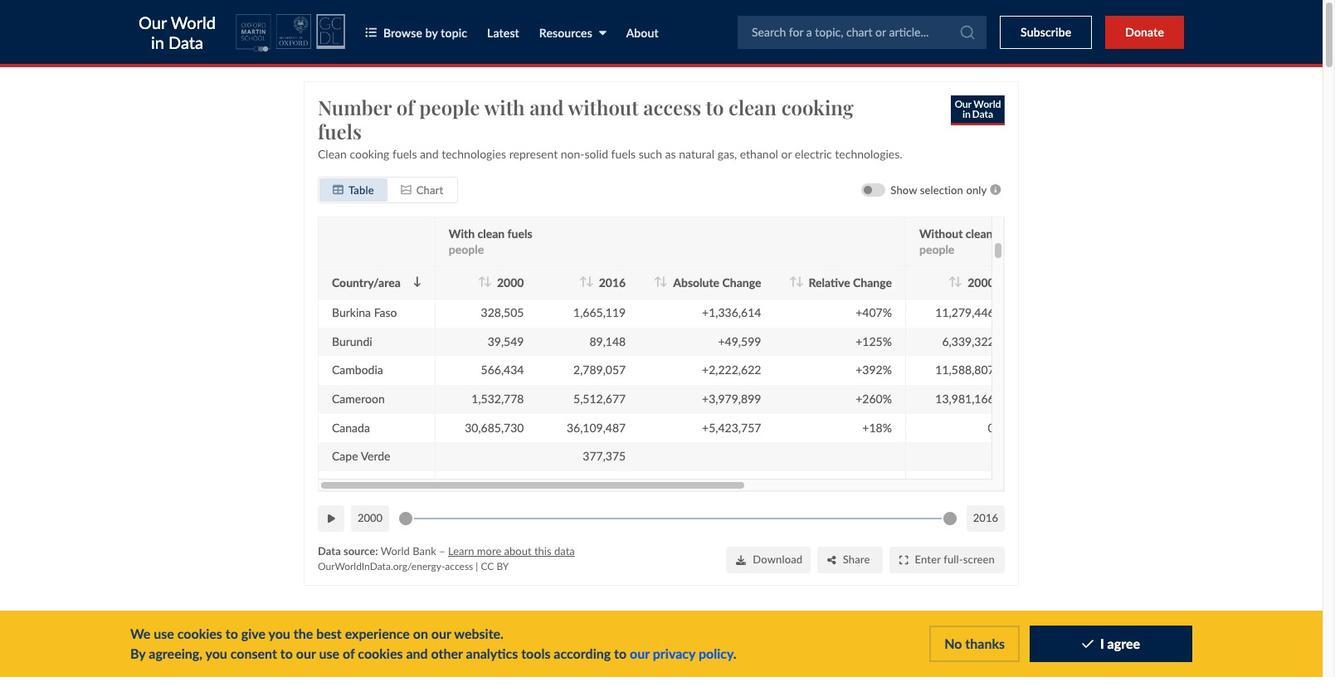 Task type: vqa. For each thing, say whether or not it's contained in the screenshot.
the "to" to the right
no



Task type: locate. For each thing, give the bounding box(es) containing it.
world right the our
[[171, 12, 216, 32]]

1 horizontal spatial arrow down long image
[[586, 276, 594, 287]]

2 arrow up long image from the left
[[654, 276, 662, 287]]

0 vertical spatial 0
[[988, 247, 995, 262]]

access
[[643, 93, 701, 120], [445, 560, 473, 572]]

1 vertical spatial data
[[585, 636, 624, 660]]

no
[[944, 636, 962, 652]]

2 horizontal spatial 2000
[[968, 275, 995, 289]]

and
[[530, 93, 564, 120], [420, 146, 439, 160], [548, 636, 580, 660], [406, 646, 428, 661]]

arrow down long image for relative change
[[796, 276, 804, 287]]

play time-lapse image
[[327, 513, 335, 523]]

30,685,730
[[465, 420, 524, 434]]

0 vertical spatial world
[[171, 12, 216, 32]]

1 horizontal spatial 2000
[[497, 275, 524, 289]]

None field
[[738, 14, 987, 50]]

3 arrow up long image from the left
[[948, 276, 956, 287]]

1 horizontal spatial cooking
[[781, 93, 854, 120]]

access up as
[[643, 93, 701, 120]]

in
[[151, 32, 164, 52]]

fuels up 333,166
[[507, 226, 532, 240]]

arrow up long image down 333,166
[[478, 276, 486, 287]]

0 horizontal spatial 2000
[[358, 511, 383, 524]]

2000
[[497, 275, 524, 289], [968, 275, 995, 289], [358, 511, 383, 524]]

selection
[[920, 183, 963, 196]]

and right research
[[548, 636, 580, 660]]

no thanks
[[944, 636, 1005, 652]]

resources button
[[539, 24, 606, 41]]

1 horizontal spatial use
[[319, 646, 340, 661]]

0 vertical spatial access
[[643, 93, 701, 120]]

related
[[396, 636, 463, 660]]

0 horizontal spatial cooking
[[350, 146, 390, 160]]

0 vertical spatial cooking
[[781, 93, 854, 120]]

by
[[497, 560, 509, 572]]

0 horizontal spatial world
[[171, 12, 216, 32]]

0 horizontal spatial arrow up long image
[[579, 276, 588, 287]]

people
[[419, 93, 480, 120], [449, 242, 484, 256], [919, 242, 955, 256]]

1 horizontal spatial clean
[[729, 93, 777, 120]]

number of people with and without access to clean cooking fuels clean cooking fuels and technologies represent non-solid fuels such as natural gas, ethanol or electric technologies.
[[318, 93, 902, 160]]

download button
[[726, 546, 811, 573]]

2000 down the republic
[[358, 511, 383, 524]]

ourworldindata.org/energy-access link
[[318, 560, 473, 572]]

2 horizontal spatial arrow down long image
[[796, 276, 804, 287]]

use down best
[[319, 646, 340, 661]]

our privacy policy link
[[630, 646, 733, 661]]

our
[[431, 626, 451, 641], [296, 646, 316, 661], [630, 646, 650, 661]]

world up ourworldindata.org/energy-access link
[[381, 544, 410, 557]]

relative change
[[809, 275, 892, 289]]

our right on
[[431, 626, 451, 641]]

ourworldindata.org/energy-
[[318, 560, 445, 572]]

clean
[[729, 93, 777, 120], [478, 226, 505, 240], [966, 226, 993, 240]]

0 vertical spatial cookies
[[177, 626, 222, 641]]

1 horizontal spatial arrow down long image
[[660, 276, 668, 287]]

5,512,677
[[573, 391, 626, 405]]

subscribe button right i
[[1135, 637, 1216, 664]]

1 horizontal spatial of
[[397, 93, 415, 120]]

2016 up 1,665,119
[[599, 275, 626, 289]]

access inside number of people with and without access to clean cooking fuels clean cooking fuels and technologies represent non-solid fuels such as natural gas, ethanol or electric technologies.
[[643, 93, 701, 120]]

1 vertical spatial 2016
[[973, 511, 998, 524]]

people for with clean fuels people
[[449, 242, 484, 256]]

+392%
[[856, 362, 892, 377]]

and down on
[[406, 646, 428, 661]]

fuels
[[318, 117, 362, 144], [392, 146, 417, 160], [611, 146, 636, 160], [507, 226, 532, 240], [996, 226, 1021, 240]]

1 horizontal spatial cookies
[[358, 646, 403, 661]]

1 vertical spatial access
[[445, 560, 473, 572]]

6,339,322
[[942, 334, 995, 348]]

our world in data
[[139, 12, 216, 52]]

to right the according
[[614, 646, 627, 661]]

2 arrow up long image from the left
[[789, 276, 797, 287]]

0 horizontal spatial subscribe
[[1021, 25, 1072, 39]]

global change data lab logo image
[[316, 14, 345, 49]]

1 horizontal spatial arrow up long image
[[654, 276, 662, 287]]

1 arrow up long image from the left
[[579, 276, 588, 287]]

0 horizontal spatial cookies
[[177, 626, 222, 641]]

1 horizontal spatial 2016
[[973, 511, 998, 524]]

3 arrow down long image from the left
[[796, 276, 804, 287]]

with
[[449, 226, 475, 240]]

1 vertical spatial use
[[319, 646, 340, 661]]

0 horizontal spatial data
[[168, 32, 203, 52]]

subscribe
[[1021, 25, 1072, 39], [1160, 643, 1210, 657]]

1 arrow up long image from the left
[[478, 276, 486, 287]]

0 horizontal spatial 2016
[[599, 275, 626, 289]]

0 vertical spatial data
[[554, 544, 575, 557]]

0 vertical spatial subscribe
[[1021, 25, 1072, 39]]

people inside without clean fuels people
[[919, 242, 955, 256]]

people down "without" at the right top of page
[[919, 242, 955, 256]]

as
[[665, 146, 676, 160]]

clean up 333,166
[[478, 226, 505, 240]]

+49,599
[[718, 334, 761, 348]]

0 vertical spatial data
[[168, 32, 203, 52]]

download
[[753, 552, 803, 566]]

0 horizontal spatial arrow down long image
[[484, 276, 492, 287]]

0 horizontal spatial change
[[722, 275, 761, 289]]

Search for a topic, chart or article... search field
[[752, 14, 960, 50]]

0 vertical spatial use
[[154, 626, 174, 641]]

0 horizontal spatial subscribe button
[[1000, 15, 1092, 49]]

2000 button
[[351, 505, 389, 531]]

subscribe right envelope open text 'icon'
[[1160, 643, 1210, 657]]

donate
[[1125, 25, 1164, 39]]

table image
[[333, 184, 344, 195]]

arrow up long image up 1,665,119
[[579, 276, 588, 287]]

arrow up long image for absolute change
[[654, 276, 662, 287]]

arrow up long image left absolute
[[654, 276, 662, 287]]

gas,
[[718, 146, 737, 160]]

arrow down long image
[[484, 276, 492, 287], [660, 276, 668, 287], [955, 276, 963, 287]]

subscribe button right submit image
[[1000, 15, 1092, 49]]

people down with
[[449, 242, 484, 256]]

2,862,828
[[942, 276, 995, 290]]

i agree button
[[1030, 626, 1192, 662]]

2000 up 11,279,446
[[968, 275, 995, 289]]

african
[[372, 477, 408, 492]]

2000 for 1st arrow down long image from left
[[497, 275, 524, 289]]

1 vertical spatial cookies
[[358, 646, 403, 661]]

access down learn
[[445, 560, 473, 572]]

arrow up long image
[[579, 276, 588, 287], [789, 276, 797, 287], [948, 276, 956, 287]]

0 horizontal spatial clean
[[478, 226, 505, 240]]

such
[[639, 146, 662, 160]]

share button
[[818, 546, 883, 573]]

arrow down long image right country/area
[[413, 276, 421, 287]]

0 horizontal spatial of
[[343, 646, 355, 661]]

0 horizontal spatial you
[[205, 646, 227, 661]]

1 vertical spatial of
[[343, 646, 355, 661]]

0 horizontal spatial arrow up long image
[[478, 276, 486, 287]]

1 horizontal spatial data
[[318, 544, 341, 557]]

you left consent
[[205, 646, 227, 661]]

of right number
[[397, 93, 415, 120]]

share
[[843, 552, 870, 566]]

2 change from the left
[[853, 275, 892, 289]]

consent
[[230, 646, 277, 661]]

to up gas,
[[706, 93, 724, 120]]

use up the agreeing,
[[154, 626, 174, 641]]

clean up ethanol
[[729, 93, 777, 120]]

clean right "without" at the right top of page
[[966, 226, 993, 240]]

cookies up the agreeing,
[[177, 626, 222, 641]]

the
[[294, 626, 313, 641]]

328,505
[[481, 305, 524, 319]]

0 horizontal spatial use
[[154, 626, 174, 641]]

1 horizontal spatial data
[[585, 636, 624, 660]]

change
[[722, 275, 761, 289], [853, 275, 892, 289]]

clean inside the with clean fuels people
[[478, 226, 505, 240]]

0 vertical spatial you
[[268, 626, 290, 641]]

0 horizontal spatial data
[[554, 544, 575, 557]]

change up +1,336,614
[[722, 275, 761, 289]]

arrow up long image left relative
[[789, 276, 797, 287]]

country/area
[[332, 275, 401, 289]]

1 vertical spatial you
[[205, 646, 227, 661]]

2 horizontal spatial our
[[630, 646, 650, 661]]

0 vertical spatial subscribe button
[[1000, 15, 1092, 49]]

cooking up electric
[[781, 93, 854, 120]]

we use cookies to give you the best experience on our website. by agreeing, you consent to our use of cookies and other analytics tools according to our privacy policy .
[[130, 626, 737, 661]]

learn
[[448, 544, 474, 557]]

0 up 2,862,828
[[988, 247, 995, 262]]

2016 right end time slider
[[973, 511, 998, 524]]

website.
[[454, 626, 504, 641]]

1 vertical spatial 0
[[988, 420, 995, 434]]

clean inside without clean fuels people
[[966, 226, 993, 240]]

data source: world bank – learn more about this data
[[318, 544, 575, 557]]

use
[[154, 626, 174, 641], [319, 646, 340, 661]]

best
[[316, 626, 342, 641]]

1 arrow down long image from the left
[[413, 276, 421, 287]]

+18%
[[862, 420, 892, 434]]

fuels right "22,880,055"
[[996, 226, 1021, 240]]

2 horizontal spatial arrow up long image
[[948, 276, 956, 287]]

arrow up long image for 2000
[[948, 276, 956, 287]]

2 arrow down long image from the left
[[660, 276, 668, 287]]

cooking up table
[[350, 146, 390, 160]]

to inside number of people with and without access to clean cooking fuels clean cooking fuels and technologies represent non-solid fuels such as natural gas, ethanol or electric technologies.
[[706, 93, 724, 120]]

333,166
[[481, 247, 524, 262]]

clean inside number of people with and without access to clean cooking fuels clean cooking fuels and technologies represent non-solid fuels such as natural gas, ethanol or electric technologies.
[[729, 93, 777, 120]]

None search field
[[738, 14, 987, 50]]

1 vertical spatial subscribe
[[1160, 643, 1210, 657]]

566,434
[[481, 362, 524, 377]]

arrow down long image up 11,279,446
[[955, 276, 963, 287]]

people up technologies
[[419, 93, 480, 120]]

our left privacy
[[630, 646, 650, 661]]

2 arrow down long image from the left
[[586, 276, 594, 287]]

0 down 13,981,166
[[988, 420, 995, 434]]

subscribe right submit image
[[1021, 25, 1072, 39]]

2 0 from the top
[[988, 420, 995, 434]]

2016 inside button
[[973, 511, 998, 524]]

enter full-screen
[[915, 552, 995, 566]]

arrow up long image
[[478, 276, 486, 287], [654, 276, 662, 287]]

expand image
[[900, 554, 908, 564]]

arrow down long image down 333,166
[[484, 276, 492, 287]]

browse by topic
[[383, 25, 467, 40]]

cookies down experience
[[358, 646, 403, 661]]

according
[[554, 646, 611, 661]]

11,588,807
[[936, 362, 995, 377]]

arrow down long image left relative
[[796, 276, 804, 287]]

people inside the with clean fuels people
[[449, 242, 484, 256]]

you left the
[[268, 626, 290, 641]]

1 arrow down long image from the left
[[484, 276, 492, 287]]

cambodia
[[332, 362, 383, 377]]

cookies
[[177, 626, 222, 641], [358, 646, 403, 661]]

chart
[[416, 183, 443, 196]]

arrow down long image up 1,665,119
[[586, 276, 594, 287]]

arrow up long image up 11,279,446
[[948, 276, 956, 287]]

1 horizontal spatial arrow up long image
[[789, 276, 797, 287]]

clean for with clean fuels people
[[478, 226, 505, 240]]

caret down image
[[599, 27, 606, 39]]

1 change from the left
[[722, 275, 761, 289]]

data left the source: at the bottom
[[318, 544, 341, 557]]

data right the in
[[168, 32, 203, 52]]

+1,336,614
[[702, 305, 761, 319]]

1 vertical spatial data
[[318, 544, 341, 557]]

data right tools
[[585, 636, 624, 660]]

on
[[413, 626, 428, 641]]

table button
[[319, 178, 387, 201]]

arrow down long image left absolute
[[660, 276, 668, 287]]

2 horizontal spatial arrow down long image
[[955, 276, 963, 287]]

to right consent
[[280, 646, 293, 661]]

technologies.
[[835, 146, 902, 160]]

data right this
[[554, 544, 575, 557]]

1 horizontal spatial subscribe
[[1160, 643, 1210, 657]]

1 horizontal spatial access
[[643, 93, 701, 120]]

1 vertical spatial subscribe button
[[1135, 637, 1216, 664]]

2000 down 333,166
[[497, 275, 524, 289]]

change up +407%
[[853, 275, 892, 289]]

1 horizontal spatial change
[[853, 275, 892, 289]]

our down the
[[296, 646, 316, 661]]

1 vertical spatial world
[[381, 544, 410, 557]]

0 vertical spatial of
[[397, 93, 415, 120]]

0 vertical spatial 2016
[[599, 275, 626, 289]]

2 horizontal spatial clean
[[966, 226, 993, 240]]

donate link
[[1106, 15, 1184, 49]]

arrow down long image
[[413, 276, 421, 287], [586, 276, 594, 287], [796, 276, 804, 287]]

151,910,284
[[458, 219, 524, 233]]

check image
[[1082, 638, 1094, 651]]

of down experience
[[343, 646, 355, 661]]

burkina
[[332, 305, 371, 319]]

0 horizontal spatial arrow down long image
[[413, 276, 421, 287]]



Task type: describe. For each thing, give the bounding box(es) containing it.
fuels up clean
[[318, 117, 362, 144]]

experience
[[345, 626, 410, 641]]

solid
[[585, 146, 608, 160]]

cape verde
[[332, 449, 390, 463]]

of inside number of people with and without access to clean cooking fuels clean cooking fuels and technologies represent non-solid fuels such as natural gas, ethanol or electric technologies.
[[397, 93, 415, 120]]

start time slider
[[393, 501, 419, 534]]

browse by topic button
[[365, 24, 467, 41]]

of inside the we use cookies to give you the best experience on our website. by agreeing, you consent to our use of cookies and other analytics tools according to our privacy policy .
[[343, 646, 355, 661]]

browse
[[383, 25, 422, 40]]

+407%
[[856, 305, 892, 319]]

fuels left the such
[[611, 146, 636, 160]]

chart button
[[387, 178, 457, 201]]

resources
[[539, 25, 592, 40]]

clean
[[318, 146, 347, 160]]

canada
[[332, 420, 370, 434]]

0 horizontal spatial our
[[296, 646, 316, 661]]

89,148
[[590, 334, 626, 348]]

this
[[534, 544, 551, 557]]

analytics
[[466, 646, 518, 661]]

fuels inside without clean fuels people
[[996, 226, 1021, 240]]

people for without clean fuels people
[[919, 242, 955, 256]]

377,375
[[583, 449, 626, 463]]

–
[[439, 544, 445, 557]]

cc by link
[[481, 560, 509, 572]]

source:
[[343, 544, 378, 557]]

to left give
[[226, 626, 238, 641]]

circle info image
[[987, 184, 1005, 195]]

cameroon
[[332, 391, 385, 405]]

1,665,119
[[573, 305, 626, 319]]

and inside the we use cookies to give you the best experience on our website. by agreeing, you consent to our use of cookies and other analytics tools according to our privacy policy .
[[406, 646, 428, 661]]

cape
[[332, 449, 358, 463]]

we
[[130, 626, 151, 641]]

ourworldindata.org/energy-access | cc by
[[318, 560, 509, 572]]

39,549
[[488, 334, 524, 348]]

republic
[[332, 493, 376, 507]]

|
[[476, 560, 478, 572]]

clean for without clean fuels people
[[966, 226, 993, 240]]

submit image
[[959, 24, 976, 40]]

thanks
[[965, 636, 1005, 652]]

by
[[425, 25, 438, 40]]

give
[[241, 626, 266, 641]]

represent
[[509, 146, 558, 160]]

arrow up long image for relative change
[[789, 276, 797, 287]]

2016 button
[[967, 505, 1005, 531]]

+2,222,622
[[702, 362, 761, 377]]

1 vertical spatial cooking
[[350, 146, 390, 160]]

about link
[[626, 25, 659, 40]]

topic
[[441, 25, 467, 40]]

0 horizontal spatial access
[[445, 560, 473, 572]]

change for relative change
[[853, 275, 892, 289]]

show
[[891, 183, 917, 196]]

1 horizontal spatial subscribe button
[[1135, 637, 1216, 664]]

arrow up long image for 2000
[[478, 276, 486, 287]]

2000 for 1st arrow down long image from right
[[968, 275, 995, 289]]

latest
[[487, 25, 519, 40]]

i
[[1100, 636, 1104, 652]]

+125%
[[856, 334, 892, 348]]

1 horizontal spatial world
[[381, 544, 410, 557]]

related research and data
[[396, 636, 624, 660]]

cc
[[481, 560, 494, 572]]

fuels up chart button
[[392, 146, 417, 160]]

screen
[[963, 552, 995, 566]]

show selection only
[[891, 183, 987, 196]]

oxford martin school logo image
[[236, 14, 311, 52]]

1 horizontal spatial you
[[268, 626, 290, 641]]

non-
[[561, 146, 585, 160]]

number
[[318, 93, 392, 120]]

1,532,778
[[472, 391, 524, 405]]

3 arrow down long image from the left
[[955, 276, 963, 287]]

table
[[349, 183, 374, 196]]

by
[[130, 646, 146, 661]]

with
[[484, 93, 525, 120]]

only
[[966, 183, 987, 196]]

natural
[[679, 146, 715, 160]]

people inside number of people with and without access to clean cooking fuels clean cooking fuels and technologies represent non-solid fuels such as natural gas, ethanol or electric technologies.
[[419, 93, 480, 120]]

envelope open text image
[[1142, 645, 1154, 656]]

1 horizontal spatial our
[[431, 626, 451, 641]]

+1,011,470
[[702, 276, 761, 290]]

bank
[[413, 544, 436, 557]]

2000 inside button
[[358, 511, 383, 524]]

end time slider
[[937, 501, 963, 534]]

enter full-screen button
[[890, 546, 1005, 573]]

list ul image
[[365, 27, 377, 39]]

5,307,344
[[472, 276, 524, 290]]

36,109,487
[[567, 420, 626, 434]]

agree
[[1107, 636, 1140, 652]]

data inside our world in data
[[168, 32, 203, 52]]

share nodes image
[[828, 554, 836, 564]]

tools
[[521, 646, 551, 661]]

and up chart
[[420, 146, 439, 160]]

central african republic
[[332, 477, 408, 507]]

2,789,057
[[573, 362, 626, 377]]

electric
[[795, 146, 832, 160]]

11,279,446
[[936, 305, 995, 319]]

world inside our world in data
[[171, 12, 216, 32]]

without
[[568, 93, 638, 120]]

without clean fuels people
[[919, 226, 1021, 256]]

1 0 from the top
[[988, 247, 995, 262]]

arrow up long image for 2016
[[579, 276, 588, 287]]

enter
[[915, 552, 941, 566]]

change for absolute change
[[722, 275, 761, 289]]

relative
[[809, 275, 850, 289]]

arrow down long image for 2016
[[586, 276, 594, 287]]

no thanks button
[[930, 626, 1020, 662]]

with clean fuels people
[[449, 226, 532, 256]]

absolute change
[[673, 275, 761, 289]]

fuels inside the with clean fuels people
[[507, 226, 532, 240]]

+260%
[[856, 391, 892, 405]]

agreeing,
[[149, 646, 202, 661]]

download image
[[736, 554, 746, 564]]

6,318,814
[[573, 276, 626, 290]]

and right with
[[530, 93, 564, 120]]

13,981,166
[[936, 391, 995, 405]]

latest link
[[487, 25, 519, 40]]

i agree
[[1100, 636, 1140, 652]]

our
[[139, 12, 167, 32]]



